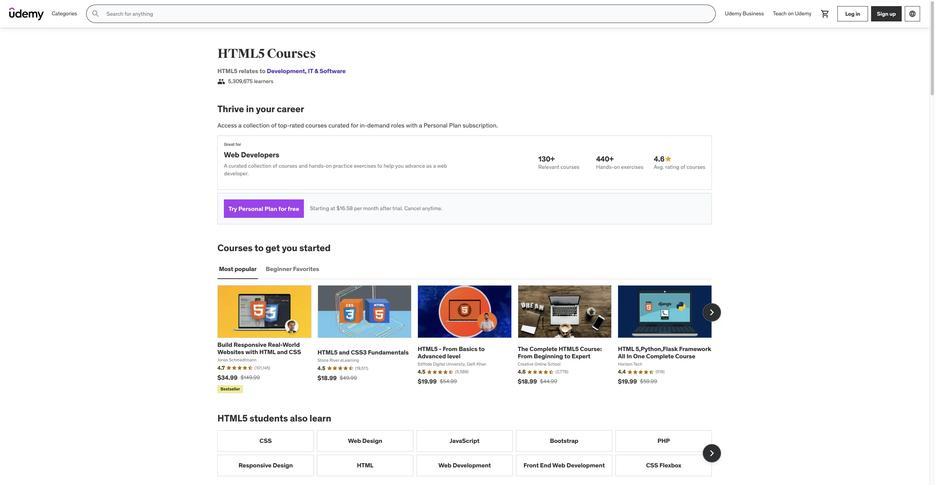 Task type: locate. For each thing, give the bounding box(es) containing it.
udemy left business
[[725, 10, 742, 17]]

html5 inside the html5 - from basics to advanced level
[[418, 345, 438, 353]]

a
[[239, 121, 242, 129], [419, 121, 422, 129], [433, 162, 436, 169]]

responsive left real- on the left
[[234, 341, 267, 349]]

html inside the 'html 5,python,flask framework all in one complete course'
[[618, 345, 635, 353]]

to inside the complete html5 course: from beginning to expert
[[565, 352, 571, 360]]

software
[[320, 67, 346, 75]]

to up learners
[[260, 67, 266, 75]]

0 horizontal spatial design
[[273, 461, 293, 469]]

design for responsive design
[[273, 461, 293, 469]]

1 vertical spatial css
[[260, 437, 272, 445]]

web
[[437, 162, 447, 169]]

0 vertical spatial css
[[289, 348, 301, 356]]

0 horizontal spatial with
[[245, 348, 258, 356]]

of down developers
[[273, 162, 277, 169]]

design up html link
[[362, 437, 382, 445]]

websites
[[218, 348, 244, 356]]

html5 relates to development it & software
[[218, 67, 346, 75]]

courses inside great for web developers a curated collection of courses and hands-on practice exercises to help you advance as a web developer.
[[279, 162, 298, 169]]

next image
[[706, 307, 718, 319], [706, 447, 718, 459]]

web design
[[348, 437, 382, 445]]

small image up rating on the top right
[[665, 155, 673, 163]]

html5 inside the complete html5 course: from beginning to expert
[[559, 345, 579, 353]]

to
[[260, 67, 266, 75], [378, 162, 382, 169], [255, 242, 264, 254], [479, 345, 485, 353], [565, 352, 571, 360]]

1 horizontal spatial small image
[[665, 155, 673, 163]]

popular
[[235, 265, 257, 273]]

curated up developer. on the left top
[[229, 162, 247, 169]]

0 vertical spatial plan
[[449, 121, 461, 129]]

courses right rated in the top of the page
[[306, 121, 327, 129]]

1 horizontal spatial design
[[362, 437, 382, 445]]

demand
[[367, 121, 390, 129]]

plan inside try personal plan for free link
[[265, 205, 277, 212]]

html5 left css3 at left bottom
[[318, 349, 338, 356]]

html5 left course:
[[559, 345, 579, 353]]

html5 - from basics to advanced level
[[418, 345, 485, 360]]

html5
[[218, 46, 265, 62], [218, 67, 238, 75], [418, 345, 438, 353], [559, 345, 579, 353], [318, 349, 338, 356], [218, 412, 248, 424]]

1 horizontal spatial courses
[[267, 46, 316, 62]]

html5 up 5,309,675
[[218, 67, 238, 75]]

1 vertical spatial in
[[246, 103, 254, 115]]

courses right rating on the top right
[[687, 163, 706, 170]]

2 carousel element from the top
[[218, 430, 721, 476]]

1 vertical spatial curated
[[229, 162, 247, 169]]

1 carousel element from the top
[[218, 285, 721, 395]]

0 vertical spatial for
[[351, 121, 358, 129]]

on right teach
[[788, 10, 794, 17]]

0 vertical spatial you
[[395, 162, 404, 169]]

0 horizontal spatial css
[[260, 437, 272, 445]]

css left the flexbox
[[646, 461, 659, 469]]

courses up the most popular
[[218, 242, 253, 254]]

2 next image from the top
[[706, 447, 718, 459]]

0 vertical spatial with
[[406, 121, 418, 129]]

css down the students
[[260, 437, 272, 445]]

for
[[351, 121, 358, 129], [236, 142, 241, 147], [279, 205, 287, 212]]

css link
[[218, 430, 314, 452]]

440+
[[596, 154, 614, 164]]

to left help
[[378, 162, 382, 169]]

1 horizontal spatial and
[[299, 162, 308, 169]]

bootstrap
[[550, 437, 579, 445]]

0 horizontal spatial in
[[246, 103, 254, 115]]

front end web development link
[[516, 455, 613, 476]]

2 udemy from the left
[[795, 10, 812, 17]]

0 vertical spatial in
[[856, 10, 861, 17]]

carousel element
[[218, 285, 721, 395], [218, 430, 721, 476]]

a right access in the top left of the page
[[239, 121, 242, 129]]

1 vertical spatial small image
[[665, 155, 673, 163]]

0 horizontal spatial small image
[[218, 78, 225, 85]]

html left the world
[[259, 348, 276, 356]]

0 horizontal spatial on
[[326, 162, 332, 169]]

most popular
[[219, 265, 257, 273]]

developers
[[241, 150, 279, 159]]

build responsive real-world websites with html and css link
[[218, 341, 301, 356]]

beginner favorites button
[[264, 260, 321, 278]]

plan left subscription.
[[449, 121, 461, 129]]

avg.
[[654, 163, 664, 170]]

development down the bootstrap link
[[567, 461, 605, 469]]

html down "web design" link
[[357, 461, 374, 469]]

1 vertical spatial courses
[[218, 242, 253, 254]]

0 vertical spatial design
[[362, 437, 382, 445]]

1 horizontal spatial complete
[[646, 352, 674, 360]]

1 vertical spatial for
[[236, 142, 241, 147]]

at
[[331, 205, 335, 212]]

complete inside the complete html5 course: from beginning to expert
[[530, 345, 558, 353]]

exercises
[[354, 162, 376, 169], [621, 163, 644, 170]]

1 horizontal spatial for
[[279, 205, 287, 212]]

complete right the
[[530, 345, 558, 353]]

courses right relevant
[[561, 163, 580, 170]]

1 horizontal spatial development
[[453, 461, 491, 469]]

for left free
[[279, 205, 287, 212]]

in left your
[[246, 103, 254, 115]]

collection down thrive in your career
[[243, 121, 270, 129]]

html5 up the relates
[[218, 46, 265, 62]]

design for web design
[[362, 437, 382, 445]]

css for css flexbox
[[646, 461, 659, 469]]

130+ relevant courses
[[539, 154, 580, 170]]

curated left in-
[[329, 121, 349, 129]]

1 horizontal spatial with
[[406, 121, 418, 129]]

beginning
[[534, 352, 563, 360]]

responsive down css link
[[239, 461, 272, 469]]

html left 5,python,flask
[[618, 345, 635, 353]]

udemy
[[725, 10, 742, 17], [795, 10, 812, 17]]

exercises right 'practice'
[[354, 162, 376, 169]]

a
[[224, 162, 227, 169]]

on left 'practice'
[[326, 162, 332, 169]]

you right help
[[395, 162, 404, 169]]

courses
[[306, 121, 327, 129], [279, 162, 298, 169], [561, 163, 580, 170], [687, 163, 706, 170]]

css
[[289, 348, 301, 356], [260, 437, 272, 445], [646, 461, 659, 469]]

1 horizontal spatial you
[[395, 162, 404, 169]]

css for css link
[[260, 437, 272, 445]]

2 horizontal spatial css
[[646, 461, 659, 469]]

css flexbox
[[646, 461, 682, 469]]

1 vertical spatial plan
[[265, 205, 277, 212]]

0 horizontal spatial you
[[282, 242, 298, 254]]

5,309,675
[[228, 78, 253, 85]]

for inside try personal plan for free link
[[279, 205, 287, 212]]

plan left free
[[265, 205, 277, 212]]

relevant
[[539, 163, 560, 170]]

a inside great for web developers a curated collection of courses and hands-on practice exercises to help you advance as a web developer.
[[433, 162, 436, 169]]

roles
[[391, 121, 405, 129]]

free
[[288, 205, 299, 212]]

2 horizontal spatial html
[[618, 345, 635, 353]]

great
[[224, 142, 235, 147]]

you right get on the left
[[282, 242, 298, 254]]

0 vertical spatial curated
[[329, 121, 349, 129]]

php link
[[616, 430, 712, 452]]

1 vertical spatial design
[[273, 461, 293, 469]]

in right log
[[856, 10, 861, 17]]

one
[[634, 352, 645, 360]]

1 horizontal spatial css
[[289, 348, 301, 356]]

1 vertical spatial with
[[245, 348, 258, 356]]

5,python,flask
[[636, 345, 678, 353]]

small image left 5,309,675
[[218, 78, 225, 85]]

1 vertical spatial collection
[[248, 162, 272, 169]]

0 horizontal spatial exercises
[[354, 162, 376, 169]]

personal
[[424, 121, 448, 129], [238, 205, 263, 212]]

curated inside great for web developers a curated collection of courses and hands-on practice exercises to help you advance as a web developer.
[[229, 162, 247, 169]]

log in
[[846, 10, 861, 17]]

web right end
[[553, 461, 566, 469]]

0 vertical spatial responsive
[[234, 341, 267, 349]]

the complete html5 course: from beginning to expert
[[518, 345, 602, 360]]

css right real- on the left
[[289, 348, 301, 356]]

with right websites
[[245, 348, 258, 356]]

for right great
[[236, 142, 241, 147]]

in
[[627, 352, 632, 360]]

0 vertical spatial next image
[[706, 307, 718, 319]]

real-
[[268, 341, 283, 349]]

help
[[384, 162, 394, 169]]

with right "roles"
[[406, 121, 418, 129]]

from inside the html5 - from basics to advanced level
[[443, 345, 458, 353]]

to left expert
[[565, 352, 571, 360]]

try
[[229, 205, 237, 212]]

development inside web development link
[[453, 461, 491, 469]]

0 vertical spatial collection
[[243, 121, 270, 129]]

0 horizontal spatial udemy
[[725, 10, 742, 17]]

a right "roles"
[[419, 121, 422, 129]]

and inside the build responsive real-world websites with html and css
[[277, 348, 288, 356]]

personal right "roles"
[[424, 121, 448, 129]]

started
[[299, 242, 331, 254]]

of left 'top-'
[[271, 121, 277, 129]]

of right rating on the top right
[[681, 163, 686, 170]]

1 horizontal spatial udemy
[[795, 10, 812, 17]]

teach on udemy link
[[769, 5, 816, 23]]

1 vertical spatial next image
[[706, 447, 718, 459]]

0 vertical spatial carousel element
[[218, 285, 721, 395]]

1 horizontal spatial on
[[614, 163, 620, 170]]

from right -
[[443, 345, 458, 353]]

thrive in your career element
[[218, 103, 712, 224]]

0 horizontal spatial from
[[443, 345, 458, 353]]

for left in-
[[351, 121, 358, 129]]

1 vertical spatial carousel element
[[218, 430, 721, 476]]

0 horizontal spatial personal
[[238, 205, 263, 212]]

1 horizontal spatial plan
[[449, 121, 461, 129]]

beginner
[[266, 265, 292, 273]]

1 vertical spatial you
[[282, 242, 298, 254]]

hands-
[[596, 163, 614, 170]]

business
[[743, 10, 764, 17]]

0 horizontal spatial development
[[267, 67, 305, 75]]

of
[[271, 121, 277, 129], [273, 162, 277, 169], [681, 163, 686, 170]]

udemy left shopping cart with 0 items icon
[[795, 10, 812, 17]]

1 horizontal spatial in
[[856, 10, 861, 17]]

thrive
[[218, 103, 244, 115]]

0 horizontal spatial complete
[[530, 345, 558, 353]]

2 horizontal spatial a
[[433, 162, 436, 169]]

Search for anything text field
[[105, 7, 707, 20]]

course:
[[580, 345, 602, 353]]

starting at $16.58 per month after trial. cancel anytime.
[[310, 205, 443, 212]]

courses up development link
[[267, 46, 316, 62]]

exercises inside great for web developers a curated collection of courses and hands-on practice exercises to help you advance as a web developer.
[[354, 162, 376, 169]]

for inside great for web developers a curated collection of courses and hands-on practice exercises to help you advance as a web developer.
[[236, 142, 241, 147]]

2 horizontal spatial and
[[339, 349, 350, 356]]

on inside 440+ hands-on exercises
[[614, 163, 620, 170]]

0 horizontal spatial html
[[259, 348, 276, 356]]

web down great
[[224, 150, 239, 159]]

courses left the hands-
[[279, 162, 298, 169]]

html5 for html5 relates to development it & software
[[218, 67, 238, 75]]

on right 440+
[[614, 163, 620, 170]]

design down css link
[[273, 461, 293, 469]]

development inside front end web development link
[[567, 461, 605, 469]]

0 vertical spatial personal
[[424, 121, 448, 129]]

0 horizontal spatial and
[[277, 348, 288, 356]]

0 horizontal spatial curated
[[229, 162, 247, 169]]

html5 for html5 students also learn
[[218, 412, 248, 424]]

html5 left -
[[418, 345, 438, 353]]

responsive design
[[239, 461, 293, 469]]

html5 left the students
[[218, 412, 248, 424]]

complete inside the 'html 5,python,flask framework all in one complete course'
[[646, 352, 674, 360]]

the
[[518, 345, 529, 353]]

2 vertical spatial for
[[279, 205, 287, 212]]

development up learners
[[267, 67, 305, 75]]

0 vertical spatial small image
[[218, 78, 225, 85]]

2 horizontal spatial development
[[567, 461, 605, 469]]

and
[[299, 162, 308, 169], [277, 348, 288, 356], [339, 349, 350, 356]]

1 vertical spatial responsive
[[239, 461, 272, 469]]

bootstrap link
[[516, 430, 613, 452]]

1 vertical spatial personal
[[238, 205, 263, 212]]

personal right try at the left top of page
[[238, 205, 263, 212]]

1 horizontal spatial exercises
[[621, 163, 644, 170]]

log
[[846, 10, 855, 17]]

shopping cart with 0 items image
[[821, 9, 830, 18]]

2 vertical spatial css
[[646, 461, 659, 469]]

html for html 5,python,flask framework all in one complete course
[[618, 345, 635, 353]]

sign up link
[[872, 6, 902, 21]]

development down the javascript link on the bottom of page
[[453, 461, 491, 469]]

2 horizontal spatial for
[[351, 121, 358, 129]]

to inside great for web developers a curated collection of courses and hands-on practice exercises to help you advance as a web developer.
[[378, 162, 382, 169]]

a right as
[[433, 162, 436, 169]]

collection inside great for web developers a curated collection of courses and hands-on practice exercises to help you advance as a web developer.
[[248, 162, 272, 169]]

responsive design link
[[218, 455, 314, 476]]

html for html link
[[357, 461, 374, 469]]

responsive inside the build responsive real-world websites with html and css
[[234, 341, 267, 349]]

complete right one
[[646, 352, 674, 360]]

collection
[[243, 121, 270, 129], [248, 162, 272, 169]]

on inside great for web developers a curated collection of courses and hands-on practice exercises to help you advance as a web developer.
[[326, 162, 332, 169]]

1 horizontal spatial html
[[357, 461, 374, 469]]

from left beginning
[[518, 352, 533, 360]]

html5 students also learn
[[218, 412, 331, 424]]

learn
[[310, 412, 331, 424]]

exercises left avg.
[[621, 163, 644, 170]]

udemy business link
[[721, 5, 769, 23]]

web design link
[[317, 430, 414, 452]]

complete
[[530, 345, 558, 353], [646, 352, 674, 360]]

design
[[362, 437, 382, 445], [273, 461, 293, 469]]

php
[[658, 437, 670, 445]]

0 horizontal spatial plan
[[265, 205, 277, 212]]

small image
[[218, 78, 225, 85], [665, 155, 673, 163]]

to right 'basics'
[[479, 345, 485, 353]]

1 next image from the top
[[706, 307, 718, 319]]

with
[[406, 121, 418, 129], [245, 348, 258, 356]]

130+
[[539, 154, 555, 164]]

top-
[[278, 121, 290, 129]]

0 horizontal spatial for
[[236, 142, 241, 147]]

1 horizontal spatial from
[[518, 352, 533, 360]]

collection down developers
[[248, 162, 272, 169]]



Task type: describe. For each thing, give the bounding box(es) containing it.
web up html link
[[348, 437, 361, 445]]

build
[[218, 341, 232, 349]]

build responsive real-world websites with html and css
[[218, 341, 301, 356]]

subscription.
[[463, 121, 498, 129]]

with inside the build responsive real-world websites with html and css
[[245, 348, 258, 356]]

developer.
[[224, 170, 249, 177]]

0 horizontal spatial courses
[[218, 242, 253, 254]]

5,309,675 learners
[[228, 78, 274, 85]]

to inside the html5 - from basics to advanced level
[[479, 345, 485, 353]]

anytime.
[[422, 205, 443, 212]]

month
[[363, 205, 379, 212]]

web down the javascript link on the bottom of page
[[439, 461, 452, 469]]

1 udemy from the left
[[725, 10, 742, 17]]

cancel
[[404, 205, 421, 212]]

per
[[354, 205, 362, 212]]

submit search image
[[91, 9, 100, 18]]

web inside great for web developers a curated collection of courses and hands-on practice exercises to help you advance as a web developer.
[[224, 150, 239, 159]]

most popular button
[[218, 260, 258, 278]]

in for log
[[856, 10, 861, 17]]

try personal plan for free
[[229, 205, 299, 212]]

next image for html 5,python,flask framework all in one complete course
[[706, 307, 718, 319]]

categories button
[[47, 5, 82, 23]]

html inside the build responsive real-world websites with html and css
[[259, 348, 276, 356]]

it
[[308, 67, 313, 75]]

exercises inside 440+ hands-on exercises
[[621, 163, 644, 170]]

udemy image
[[9, 7, 44, 20]]

students
[[250, 412, 288, 424]]

teach on udemy
[[773, 10, 812, 17]]

sign
[[877, 10, 889, 17]]

javascript link
[[417, 430, 513, 452]]

get
[[266, 242, 280, 254]]

4.6
[[654, 154, 665, 164]]

course
[[676, 352, 696, 360]]

in-
[[360, 121, 367, 129]]

$16.58
[[337, 205, 353, 212]]

world
[[283, 341, 300, 349]]

carousel element containing build responsive real-world websites with html and css
[[218, 285, 721, 395]]

html5 - from basics to advanced level link
[[418, 345, 485, 360]]

you inside great for web developers a curated collection of courses and hands-on practice exercises to help you advance as a web developer.
[[395, 162, 404, 169]]

flexbox
[[660, 461, 682, 469]]

log in link
[[838, 6, 868, 21]]

thrive in your career
[[218, 103, 304, 115]]

html5 for html5 - from basics to advanced level
[[418, 345, 438, 353]]

development for html5
[[267, 67, 305, 75]]

2 horizontal spatial on
[[788, 10, 794, 17]]

end
[[540, 461, 551, 469]]

it & software link
[[305, 67, 346, 75]]

front end web development
[[524, 461, 605, 469]]

1 horizontal spatial a
[[419, 121, 422, 129]]

teach
[[773, 10, 787, 17]]

avg. rating of courses
[[654, 163, 706, 170]]

-
[[439, 345, 442, 353]]

html5 for html5 and css3 fundamentals
[[318, 349, 338, 356]]

and inside great for web developers a curated collection of courses and hands-on practice exercises to help you advance as a web developer.
[[299, 162, 308, 169]]

1 horizontal spatial personal
[[424, 121, 448, 129]]

html link
[[317, 455, 414, 476]]

access a collection of top-rated courses curated for in-demand roles with a personal plan subscription.
[[218, 121, 498, 129]]

in for thrive
[[246, 103, 254, 115]]

small image inside the thrive in your career element
[[665, 155, 673, 163]]

framework
[[679, 345, 712, 353]]

fundamentals
[[368, 349, 409, 356]]

development for front
[[567, 461, 605, 469]]

choose a language image
[[909, 10, 917, 18]]

440+ hands-on exercises
[[596, 154, 644, 170]]

web developers link
[[224, 150, 279, 159]]

of inside great for web developers a curated collection of courses and hands-on practice exercises to help you advance as a web developer.
[[273, 162, 277, 169]]

most
[[219, 265, 233, 273]]

level
[[447, 352, 461, 360]]

front
[[524, 461, 539, 469]]

0 horizontal spatial a
[[239, 121, 242, 129]]

your
[[256, 103, 275, 115]]

html5 for html5 courses
[[218, 46, 265, 62]]

html5 courses
[[218, 46, 316, 62]]

html 5,python,flask framework all in one complete course
[[618, 345, 712, 360]]

html 5,python,flask framework all in one complete course link
[[618, 345, 712, 360]]

css flexbox link
[[616, 455, 712, 476]]

courses to get you started
[[218, 242, 331, 254]]

beginner favorites
[[266, 265, 319, 273]]

css inside the build responsive real-world websites with html and css
[[289, 348, 301, 356]]

next image for javascript
[[706, 447, 718, 459]]

javascript
[[450, 437, 480, 445]]

learners
[[254, 78, 274, 85]]

up
[[890, 10, 896, 17]]

try personal plan for free link
[[224, 200, 304, 218]]

to left get on the left
[[255, 242, 264, 254]]

categories
[[52, 10, 77, 17]]

udemy business
[[725, 10, 764, 17]]

advance
[[405, 162, 425, 169]]

1 horizontal spatial curated
[[329, 121, 349, 129]]

favorites
[[293, 265, 319, 273]]

as
[[427, 162, 432, 169]]

career
[[277, 103, 304, 115]]

with inside the thrive in your career element
[[406, 121, 418, 129]]

from inside the complete html5 course: from beginning to expert
[[518, 352, 533, 360]]

also
[[290, 412, 308, 424]]

access
[[218, 121, 237, 129]]

web development link
[[417, 455, 513, 476]]

carousel element containing css
[[218, 430, 721, 476]]

rated
[[290, 121, 304, 129]]

trial.
[[393, 205, 403, 212]]

relates
[[239, 67, 258, 75]]

courses inside 130+ relevant courses
[[561, 163, 580, 170]]

html5 and css3 fundamentals link
[[318, 349, 409, 356]]

0 vertical spatial courses
[[267, 46, 316, 62]]

development link
[[267, 67, 305, 75]]



Task type: vqa. For each thing, say whether or not it's contained in the screenshot.
Memorize World Map
no



